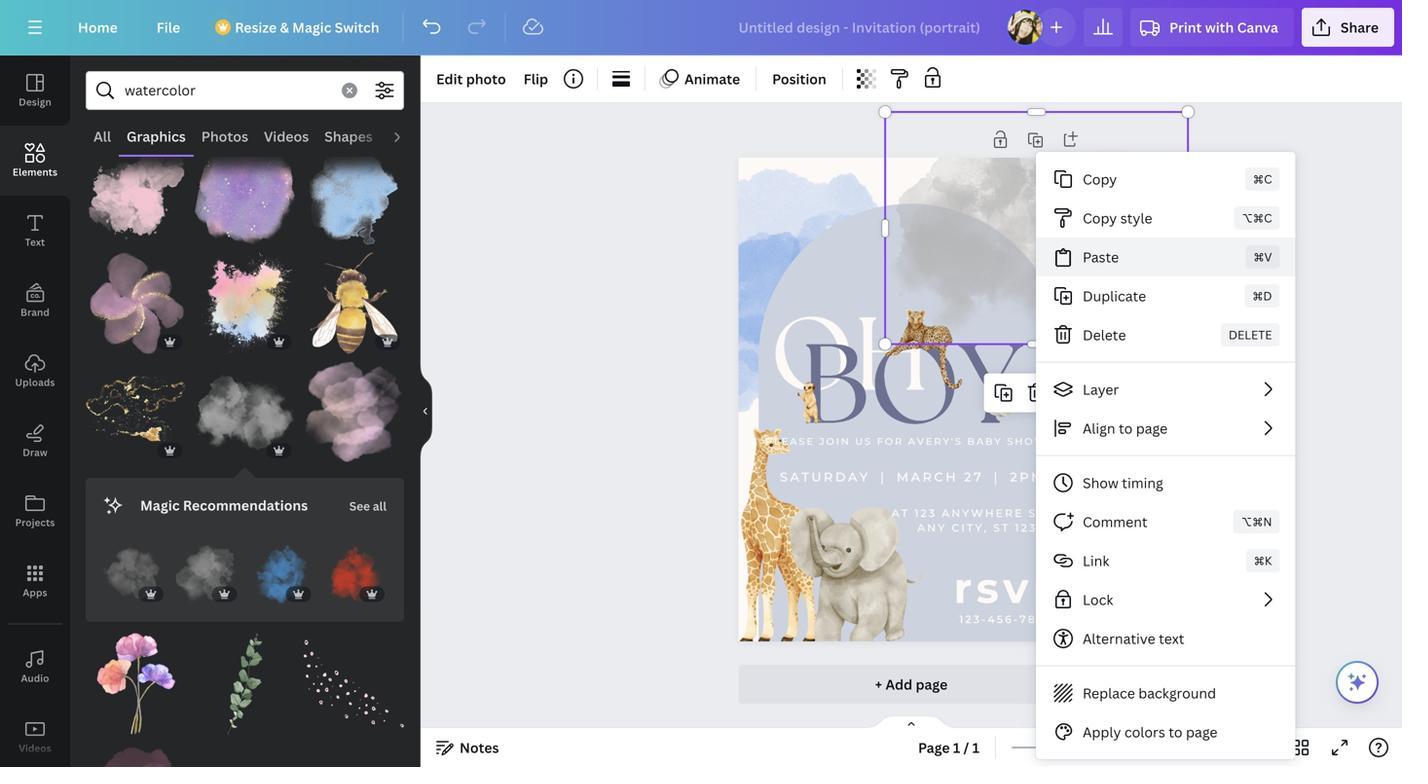 Task type: describe. For each thing, give the bounding box(es) containing it.
light blue watercolor mark illustration image
[[303, 144, 404, 245]]

page for + add page
[[916, 676, 948, 694]]

main menu bar
[[0, 0, 1403, 56]]

align to page
[[1083, 419, 1168, 438]]

text
[[25, 236, 45, 249]]

shower
[[1008, 436, 1065, 448]]

projects
[[15, 516, 55, 530]]

1 horizontal spatial videos
[[264, 127, 309, 146]]

brand button
[[0, 266, 70, 336]]

0 vertical spatial videos button
[[256, 118, 317, 155]]

side panel tab list
[[0, 56, 70, 768]]

any
[[918, 522, 947, 534]]

123
[[915, 507, 937, 520]]

see all button
[[348, 486, 389, 525]]

timing
[[1123, 474, 1164, 493]]

elements button
[[0, 126, 70, 196]]

copy for copy
[[1083, 170, 1118, 189]]

all button
[[86, 118, 119, 155]]

⌥⌘n
[[1242, 514, 1273, 530]]

flip
[[524, 70, 549, 88]]

align to page button
[[1037, 409, 1296, 448]]

apps button
[[0, 547, 70, 617]]

123-456-7890
[[960, 613, 1055, 626]]

lock
[[1083, 591, 1114, 609]]

to inside align to page dropdown button
[[1119, 419, 1133, 438]]

st.,
[[1029, 507, 1055, 520]]

add
[[886, 676, 913, 694]]

alternative text button
[[1037, 620, 1296, 659]]

menu containing copy
[[1037, 152, 1296, 760]]

recommendations
[[183, 496, 308, 515]]

alternative
[[1083, 630, 1156, 648]]

text button
[[0, 196, 70, 266]]

27
[[964, 470, 984, 485]]

to inside "apply colors to page" button
[[1169, 723, 1183, 742]]

⌘c
[[1254, 171, 1273, 187]]

copy for copy style
[[1083, 209, 1118, 227]]

123-
[[960, 613, 988, 626]]

home link
[[62, 8, 133, 47]]

12345
[[1016, 522, 1055, 534]]

layer button
[[1037, 370, 1296, 409]]

abstract pink watercolor elements image
[[303, 362, 404, 463]]

show pages image
[[865, 715, 959, 731]]

duplicate
[[1083, 287, 1147, 305]]

magic recommendations
[[140, 496, 308, 515]]

replace
[[1083, 684, 1136, 703]]

march
[[897, 470, 959, 485]]

7890
[[1020, 613, 1055, 626]]

replace background button
[[1037, 674, 1296, 713]]

apps
[[23, 587, 47, 600]]

rsvp
[[954, 562, 1067, 614]]

magic inside button
[[292, 18, 332, 37]]

abstract watercolor brushstroke element image
[[303, 634, 404, 735]]

switch
[[335, 18, 380, 37]]

0 vertical spatial audio
[[389, 127, 428, 146]]

blue watercolor cloud image
[[249, 541, 315, 607]]

brand
[[20, 306, 50, 319]]

all
[[94, 127, 111, 146]]

dainty poppy flowers image
[[86, 634, 187, 735]]

watercolor background  illustration image
[[86, 743, 187, 768]]

Design title text field
[[723, 8, 999, 47]]

456-
[[988, 613, 1020, 626]]

⌘d
[[1253, 288, 1273, 304]]

please join us for avery's baby shower
[[766, 436, 1065, 448]]

apply
[[1083, 723, 1122, 742]]

see
[[349, 498, 370, 514]]

watercolor paint stain image
[[86, 144, 187, 245]]

replace background
[[1083, 684, 1217, 703]]

shapes
[[325, 127, 373, 146]]

boy
[[801, 322, 1022, 449]]

&
[[280, 18, 289, 37]]

baby
[[968, 436, 1003, 448]]

oh
[[771, 297, 930, 414]]

resize & magic switch
[[235, 18, 380, 37]]

join
[[820, 436, 851, 448]]

layer
[[1083, 380, 1120, 399]]

water color flower gold glitter pink image
[[86, 253, 187, 354]]

background
[[1139, 684, 1217, 703]]

colors
[[1125, 723, 1166, 742]]



Task type: vqa. For each thing, say whether or not it's contained in the screenshot.
Videos button to the left
yes



Task type: locate. For each thing, give the bounding box(es) containing it.
for
[[877, 436, 904, 448]]

0 vertical spatial magic
[[292, 18, 332, 37]]

alternative text
[[1083, 630, 1185, 648]]

copy up the "copy style"
[[1083, 170, 1118, 189]]

⌘v
[[1254, 249, 1273, 265]]

1 left / on the right
[[954, 739, 961, 758]]

1 horizontal spatial 1
[[973, 739, 980, 758]]

0 horizontal spatial videos
[[19, 742, 51, 756]]

page for align to page
[[1137, 419, 1168, 438]]

design
[[19, 95, 51, 109]]

1 vertical spatial audio button
[[0, 632, 70, 702]]

1 horizontal spatial magic
[[292, 18, 332, 37]]

please
[[766, 436, 815, 448]]

at
[[892, 507, 910, 520]]

at 123 anywhere st., any city, st 12345
[[892, 507, 1055, 534]]

to
[[1119, 419, 1133, 438], [1169, 723, 1183, 742]]

page 1 / 1
[[919, 739, 980, 758]]

1 vertical spatial magic
[[140, 496, 180, 515]]

grey watercolor cloud image
[[195, 362, 296, 463], [101, 541, 167, 607], [175, 541, 241, 607]]

│ right '27'
[[990, 470, 1005, 485]]

saturday │ march 27 │ 2pm
[[780, 470, 1046, 485]]

apply colors to page
[[1083, 723, 1218, 742]]

comment
[[1083, 513, 1148, 531]]

2 copy from the top
[[1083, 209, 1118, 227]]

apply colors to page button
[[1037, 713, 1296, 752]]

0 vertical spatial to
[[1119, 419, 1133, 438]]

audio inside side panel tab list
[[21, 672, 49, 685]]

to right align
[[1119, 419, 1133, 438]]

watercolor illustration of a bee image
[[303, 253, 404, 354]]

home
[[78, 18, 118, 37]]

align
[[1083, 419, 1116, 438]]

Search elements search field
[[125, 72, 330, 109]]

│
[[876, 470, 891, 485], [990, 470, 1005, 485]]

design button
[[0, 56, 70, 126]]

2 horizontal spatial page
[[1187, 723, 1218, 742]]

audio button
[[381, 118, 435, 155], [0, 632, 70, 702]]

shapes button
[[317, 118, 381, 155]]

photos button
[[194, 118, 256, 155]]

uploads
[[15, 376, 55, 389]]

saturday
[[780, 470, 871, 485]]

+
[[876, 676, 883, 694]]

show
[[1083, 474, 1119, 493]]

/
[[964, 739, 970, 758]]

draw
[[23, 446, 48, 459]]

⌘k
[[1255, 553, 1273, 569]]

magic left recommendations
[[140, 496, 180, 515]]

1 vertical spatial audio
[[21, 672, 49, 685]]

to right colors
[[1169, 723, 1183, 742]]

style
[[1121, 209, 1153, 227]]

audio button right 'shapes'
[[381, 118, 435, 155]]

link
[[1083, 552, 1110, 570]]

+ add page
[[876, 676, 948, 694]]

1 vertical spatial videos button
[[0, 702, 70, 768]]

see all
[[349, 498, 387, 514]]

red watercolor cloud image
[[323, 541, 389, 607]]

0 horizontal spatial audio button
[[0, 632, 70, 702]]

1 right / on the right
[[973, 739, 980, 758]]

watercolor splash image
[[195, 253, 296, 354]]

elements
[[13, 166, 58, 179]]

projects button
[[0, 476, 70, 547]]

1 vertical spatial page
[[916, 676, 948, 694]]

page down "background"
[[1187, 723, 1218, 742]]

page inside dropdown button
[[1137, 419, 1168, 438]]

abstract watercolor painting image
[[86, 362, 187, 463]]

0 vertical spatial copy
[[1083, 170, 1118, 189]]

copy left style
[[1083, 209, 1118, 227]]

0 horizontal spatial audio
[[21, 672, 49, 685]]

1 horizontal spatial to
[[1169, 723, 1183, 742]]

0 horizontal spatial page
[[916, 676, 948, 694]]

1 horizontal spatial page
[[1137, 419, 1168, 438]]

1 vertical spatial videos
[[19, 742, 51, 756]]

1 vertical spatial to
[[1169, 723, 1183, 742]]

avery's
[[909, 436, 963, 448]]

page down layer dropdown button
[[1137, 419, 1168, 438]]

show timing button
[[1037, 464, 1296, 503]]

0 horizontal spatial 1
[[954, 739, 961, 758]]

delete
[[1083, 326, 1127, 344]]

anywhere
[[942, 507, 1024, 520]]

videos inside side panel tab list
[[19, 742, 51, 756]]

0 horizontal spatial videos button
[[0, 702, 70, 768]]

hide image
[[420, 365, 433, 458]]

uploads button
[[0, 336, 70, 406]]

1 copy from the top
[[1083, 170, 1118, 189]]

1 horizontal spatial videos button
[[256, 118, 317, 155]]

group
[[86, 253, 187, 354], [195, 253, 296, 354], [303, 253, 404, 354], [86, 362, 187, 463], [195, 362, 296, 463], [101, 541, 167, 607], [175, 541, 241, 607], [249, 541, 315, 607], [323, 541, 389, 607]]

magic right '&'
[[292, 18, 332, 37]]

paste
[[1083, 248, 1120, 266]]

1 1 from the left
[[954, 739, 961, 758]]

menu
[[1037, 152, 1296, 760]]

2 vertical spatial page
[[1187, 723, 1218, 742]]

magic
[[292, 18, 332, 37], [140, 496, 180, 515]]

2 │ from the left
[[990, 470, 1005, 485]]

audio down apps
[[21, 672, 49, 685]]

1 horizontal spatial │
[[990, 470, 1005, 485]]

photos
[[201, 127, 248, 146]]

1 horizontal spatial audio button
[[381, 118, 435, 155]]

0 vertical spatial audio button
[[381, 118, 435, 155]]

1 │ from the left
[[876, 470, 891, 485]]

graphics button
[[119, 118, 194, 155]]

page
[[919, 739, 950, 758]]

text
[[1160, 630, 1185, 648]]

canva assistant image
[[1346, 671, 1370, 695]]

│ down for
[[876, 470, 891, 485]]

1 horizontal spatial audio
[[389, 127, 428, 146]]

⌥⌘c
[[1243, 210, 1273, 226]]

draw button
[[0, 406, 70, 476]]

show timing
[[1083, 474, 1164, 493]]

0 horizontal spatial │
[[876, 470, 891, 485]]

all
[[373, 498, 387, 514]]

0 horizontal spatial to
[[1119, 419, 1133, 438]]

graphics
[[127, 127, 186, 146]]

1 vertical spatial copy
[[1083, 209, 1118, 227]]

copy style
[[1083, 209, 1153, 227]]

audio button down apps
[[0, 632, 70, 702]]

1
[[954, 739, 961, 758], [973, 739, 980, 758]]

city,
[[952, 522, 989, 534]]

resize
[[235, 18, 277, 37]]

lock button
[[1037, 581, 1296, 620]]

delete
[[1229, 327, 1273, 343]]

audio right 'shapes'
[[389, 127, 428, 146]]

page
[[1137, 419, 1168, 438], [916, 676, 948, 694], [1187, 723, 1218, 742]]

resize & magic switch button
[[204, 8, 395, 47]]

watercolor leaves illustration image
[[195, 634, 296, 735]]

+ add page button
[[739, 665, 1085, 704]]

copy
[[1083, 170, 1118, 189], [1083, 209, 1118, 227]]

us
[[856, 436, 873, 448]]

page right add
[[916, 676, 948, 694]]

audio
[[389, 127, 428, 146], [21, 672, 49, 685]]

0 vertical spatial page
[[1137, 419, 1168, 438]]

0 vertical spatial videos
[[264, 127, 309, 146]]

st
[[994, 522, 1011, 534]]

2 1 from the left
[[973, 739, 980, 758]]

stylized abstract watercolor image
[[195, 144, 296, 245]]

2pm
[[1011, 470, 1046, 485]]

0 horizontal spatial magic
[[140, 496, 180, 515]]

flip button
[[516, 63, 556, 95]]



